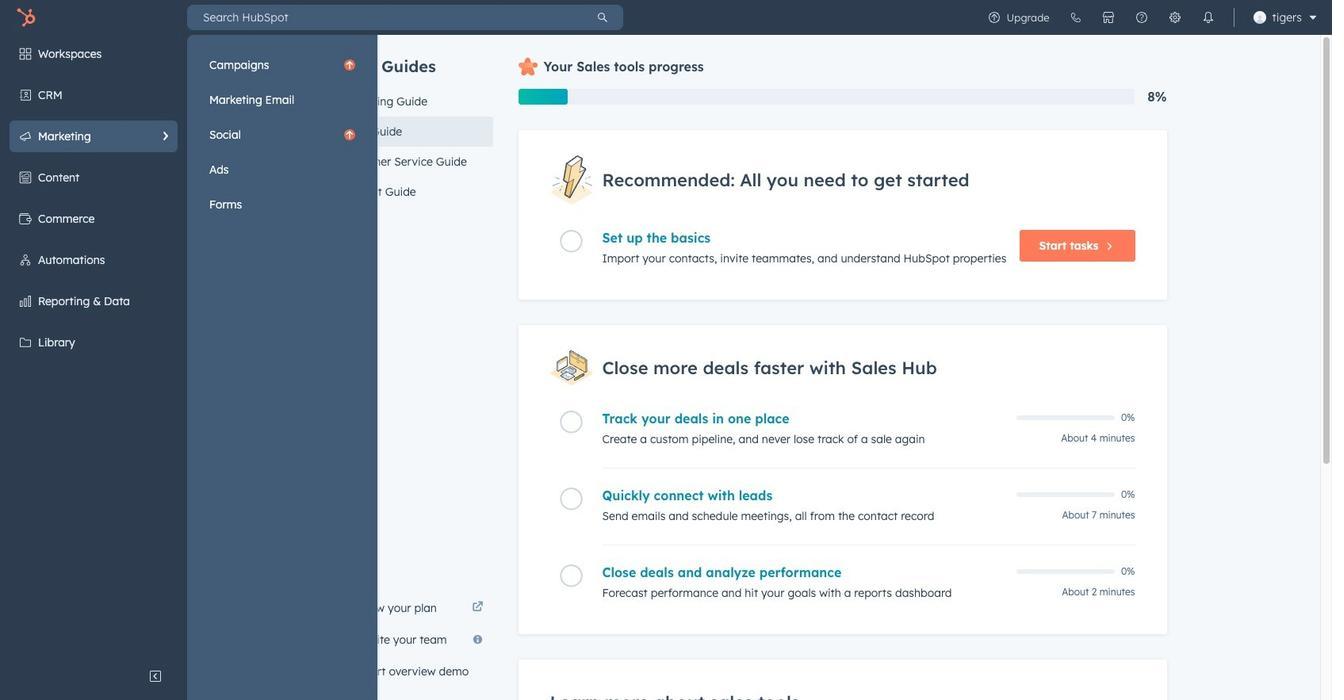 Task type: locate. For each thing, give the bounding box(es) containing it.
menu
[[978, 0, 1323, 35], [0, 35, 378, 700], [201, 49, 363, 221]]

progress bar
[[518, 89, 568, 105]]

marketplaces image
[[1102, 11, 1115, 24]]

howard n/a image
[[1254, 11, 1266, 24]]

notifications image
[[1202, 11, 1215, 24]]

Search HubSpot search field
[[187, 5, 582, 30]]

link opens in a new window image
[[472, 599, 483, 618]]

user guides element
[[331, 35, 493, 207]]

help image
[[1136, 11, 1148, 24]]



Task type: vqa. For each thing, say whether or not it's contained in the screenshot.
Notifications image
yes



Task type: describe. For each thing, give the bounding box(es) containing it.
link opens in a new window image
[[472, 602, 483, 614]]

settings image
[[1169, 11, 1182, 24]]



